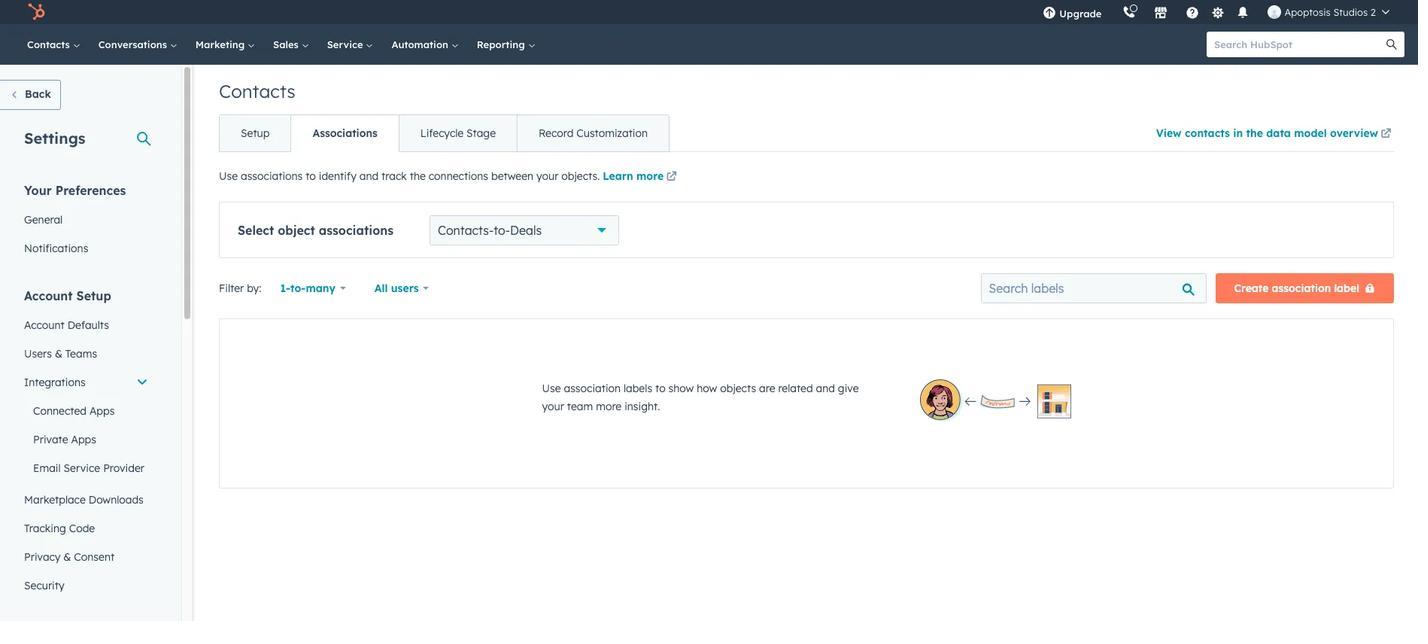 Task type: vqa. For each thing, say whether or not it's contained in the screenshot.
STAGE
yes



Task type: locate. For each thing, give the bounding box(es) containing it.
1 vertical spatial and
[[816, 382, 836, 395]]

search image
[[1387, 39, 1398, 50]]

association up team
[[564, 382, 621, 395]]

1 horizontal spatial setup
[[241, 126, 270, 140]]

general link
[[15, 205, 157, 234]]

all users button
[[365, 273, 439, 303]]

more right learn
[[637, 169, 664, 183]]

1 horizontal spatial service
[[327, 38, 366, 50]]

1 horizontal spatial to-
[[494, 223, 510, 238]]

privacy & consent link
[[15, 543, 157, 571]]

0 vertical spatial account
[[24, 288, 73, 303]]

1 horizontal spatial associations
[[319, 223, 394, 238]]

association left label
[[1273, 282, 1332, 295]]

0 vertical spatial service
[[327, 38, 366, 50]]

and
[[360, 169, 379, 183], [816, 382, 836, 395]]

account up account defaults
[[24, 288, 73, 303]]

security
[[24, 579, 64, 592]]

your inside use association labels to show how objects are related and give your team more insight.
[[542, 400, 564, 413]]

to-
[[494, 223, 510, 238], [291, 282, 306, 295]]

1 vertical spatial use
[[542, 382, 561, 395]]

use association labels to show how objects are related and give your team more insight.
[[542, 382, 859, 413]]

email
[[33, 461, 61, 475]]

team
[[567, 400, 593, 413]]

0 vertical spatial &
[[55, 347, 62, 361]]

notifications link
[[15, 234, 157, 263]]

apps
[[90, 404, 115, 418], [71, 433, 96, 446]]

your
[[537, 169, 559, 183], [542, 400, 564, 413]]

associations down "identify"
[[319, 223, 394, 238]]

Search labels search field
[[981, 273, 1207, 303]]

1 vertical spatial your
[[542, 400, 564, 413]]

provider
[[103, 461, 145, 475]]

apps for connected apps
[[90, 404, 115, 418]]

0 vertical spatial apps
[[90, 404, 115, 418]]

1 vertical spatial service
[[64, 461, 100, 475]]

menu containing apoptosis studios 2
[[1033, 0, 1401, 24]]

contacts link
[[18, 24, 89, 65]]

1 horizontal spatial contacts
[[219, 80, 296, 102]]

0 vertical spatial to-
[[494, 223, 510, 238]]

service right sales link on the left top
[[327, 38, 366, 50]]

lifecycle
[[421, 126, 464, 140]]

users & teams
[[24, 347, 97, 361]]

& right the users
[[55, 347, 62, 361]]

1 horizontal spatial and
[[816, 382, 836, 395]]

associations down setup link
[[241, 169, 303, 183]]

account defaults
[[24, 318, 109, 332]]

learn more
[[603, 169, 664, 183]]

1 horizontal spatial &
[[63, 550, 71, 564]]

0 horizontal spatial use
[[219, 169, 238, 183]]

to left show
[[656, 382, 666, 395]]

association for labels
[[564, 382, 621, 395]]

email service provider
[[33, 461, 145, 475]]

&
[[55, 347, 62, 361], [63, 550, 71, 564]]

account up the users
[[24, 318, 65, 332]]

to inside use association labels to show how objects are related and give your team more insight.
[[656, 382, 666, 395]]

apps up private apps link
[[90, 404, 115, 418]]

all
[[375, 282, 388, 295]]

how
[[697, 382, 718, 395]]

tara schultz image
[[1269, 5, 1282, 19]]

to left "identify"
[[306, 169, 316, 183]]

navigation
[[219, 114, 670, 152]]

service link
[[318, 24, 383, 65]]

your left team
[[542, 400, 564, 413]]

0 horizontal spatial more
[[596, 400, 622, 413]]

link opens in a new window image
[[667, 169, 677, 187], [667, 172, 677, 183]]

0 vertical spatial association
[[1273, 282, 1332, 295]]

and inside use association labels to show how objects are related and give your team more insight.
[[816, 382, 836, 395]]

1 horizontal spatial more
[[637, 169, 664, 183]]

to- right by:
[[291, 282, 306, 295]]

& for users
[[55, 347, 62, 361]]

automation link
[[383, 24, 468, 65]]

1 vertical spatial the
[[410, 169, 426, 183]]

contacts
[[27, 38, 73, 50], [219, 80, 296, 102]]

use inside use association labels to show how objects are related and give your team more insight.
[[542, 382, 561, 395]]

use for use associations to identify and track the connections between your objects.
[[219, 169, 238, 183]]

your preferences element
[[15, 182, 157, 263]]

0 horizontal spatial association
[[564, 382, 621, 395]]

0 horizontal spatial and
[[360, 169, 379, 183]]

1 horizontal spatial the
[[1247, 126, 1264, 140]]

notifications image
[[1237, 7, 1251, 20]]

2 link opens in a new window image from the top
[[1382, 129, 1392, 140]]

to
[[306, 169, 316, 183], [656, 382, 666, 395]]

consent
[[74, 550, 115, 564]]

link opens in a new window image
[[1382, 126, 1392, 144], [1382, 129, 1392, 140]]

private
[[33, 433, 68, 446]]

0 horizontal spatial service
[[64, 461, 100, 475]]

service down private apps link
[[64, 461, 100, 475]]

contacts down hubspot link
[[27, 38, 73, 50]]

service
[[327, 38, 366, 50], [64, 461, 100, 475]]

private apps
[[33, 433, 96, 446]]

private apps link
[[15, 425, 157, 454]]

account
[[24, 288, 73, 303], [24, 318, 65, 332]]

users & teams link
[[15, 339, 157, 368]]

security link
[[15, 571, 157, 600]]

1 vertical spatial to
[[656, 382, 666, 395]]

1 vertical spatial association
[[564, 382, 621, 395]]

1 vertical spatial &
[[63, 550, 71, 564]]

preferences
[[55, 183, 126, 198]]

the right track
[[410, 169, 426, 183]]

0 horizontal spatial contacts
[[27, 38, 73, 50]]

marketplace
[[24, 493, 86, 507]]

& right the privacy
[[63, 550, 71, 564]]

the right 'in'
[[1247, 126, 1264, 140]]

and left 'give'
[[816, 382, 836, 395]]

notifications button
[[1231, 0, 1257, 24]]

1 vertical spatial apps
[[71, 433, 96, 446]]

settings image
[[1212, 6, 1225, 20]]

tracking code
[[24, 522, 95, 535]]

1 vertical spatial to-
[[291, 282, 306, 295]]

associations
[[241, 169, 303, 183], [319, 223, 394, 238]]

defaults
[[68, 318, 109, 332]]

customization
[[577, 126, 648, 140]]

2 link opens in a new window image from the top
[[667, 172, 677, 183]]

0 horizontal spatial to
[[306, 169, 316, 183]]

your left objects.
[[537, 169, 559, 183]]

Search HubSpot search field
[[1207, 32, 1392, 57]]

account setup
[[24, 288, 111, 303]]

to- for 1-
[[291, 282, 306, 295]]

0 horizontal spatial &
[[55, 347, 62, 361]]

1 account from the top
[[24, 288, 73, 303]]

hubspot link
[[18, 3, 56, 21]]

use for use association labels to show how objects are related and give your team more insight.
[[542, 382, 561, 395]]

association inside use association labels to show how objects are related and give your team more insight.
[[564, 382, 621, 395]]

1 vertical spatial account
[[24, 318, 65, 332]]

to- down between
[[494, 223, 510, 238]]

more right team
[[596, 400, 622, 413]]

0 vertical spatial use
[[219, 169, 238, 183]]

use associations to identify and track the connections between your objects.
[[219, 169, 603, 183]]

view
[[1157, 126, 1182, 140]]

0 vertical spatial setup
[[241, 126, 270, 140]]

account for account defaults
[[24, 318, 65, 332]]

insight.
[[625, 400, 660, 413]]

give
[[838, 382, 859, 395]]

menu item
[[1113, 0, 1116, 24]]

menu
[[1033, 0, 1401, 24]]

studios
[[1334, 6, 1369, 18]]

sales link
[[264, 24, 318, 65]]

objects
[[721, 382, 757, 395]]

setup
[[241, 126, 270, 140], [76, 288, 111, 303]]

1 vertical spatial setup
[[76, 288, 111, 303]]

1 link opens in a new window image from the top
[[1382, 126, 1392, 144]]

more
[[637, 169, 664, 183], [596, 400, 622, 413]]

0 vertical spatial associations
[[241, 169, 303, 183]]

1 horizontal spatial use
[[542, 382, 561, 395]]

object
[[278, 223, 315, 238]]

overview
[[1331, 126, 1379, 140]]

lifecycle stage link
[[399, 115, 517, 151]]

show
[[669, 382, 694, 395]]

0 horizontal spatial setup
[[76, 288, 111, 303]]

upgrade image
[[1044, 7, 1057, 20]]

and left track
[[360, 169, 379, 183]]

1-to-many
[[280, 282, 336, 295]]

apps up email service provider link
[[71, 433, 96, 446]]

privacy & consent
[[24, 550, 115, 564]]

help image
[[1187, 7, 1200, 20]]

use
[[219, 169, 238, 183], [542, 382, 561, 395]]

1 horizontal spatial association
[[1273, 282, 1332, 295]]

1 vertical spatial more
[[596, 400, 622, 413]]

association inside the create association label button
[[1273, 282, 1332, 295]]

associations
[[313, 126, 378, 140]]

contacts up setup link
[[219, 80, 296, 102]]

2 account from the top
[[24, 318, 65, 332]]

0 vertical spatial and
[[360, 169, 379, 183]]

0 horizontal spatial to-
[[291, 282, 306, 295]]

between
[[492, 169, 534, 183]]

1 horizontal spatial to
[[656, 382, 666, 395]]

many
[[306, 282, 336, 295]]



Task type: describe. For each thing, give the bounding box(es) containing it.
filter
[[219, 282, 244, 295]]

1-
[[280, 282, 291, 295]]

labels
[[624, 382, 653, 395]]

create association label button
[[1216, 273, 1395, 303]]

notifications
[[24, 242, 88, 255]]

marketplaces image
[[1155, 7, 1169, 20]]

view contacts in the data model overview link
[[1157, 117, 1395, 151]]

lifecycle stage
[[421, 126, 496, 140]]

conversations
[[98, 38, 170, 50]]

0 vertical spatial contacts
[[27, 38, 73, 50]]

contacts-to-deals button
[[430, 215, 620, 245]]

filter by:
[[219, 282, 262, 295]]

1-to-many button
[[271, 273, 356, 303]]

settings link
[[1209, 4, 1228, 20]]

back
[[25, 87, 51, 101]]

0 vertical spatial your
[[537, 169, 559, 183]]

label
[[1335, 282, 1360, 295]]

hubspot image
[[27, 3, 45, 21]]

all users
[[375, 282, 419, 295]]

sales
[[273, 38, 302, 50]]

0 vertical spatial more
[[637, 169, 664, 183]]

teams
[[65, 347, 97, 361]]

integrations
[[24, 376, 86, 389]]

code
[[69, 522, 95, 535]]

reporting link
[[468, 24, 545, 65]]

account defaults link
[[15, 311, 157, 339]]

downloads
[[89, 493, 144, 507]]

connected apps link
[[15, 397, 157, 425]]

setup inside navigation
[[241, 126, 270, 140]]

deals
[[510, 223, 542, 238]]

contacts-
[[438, 223, 494, 238]]

marketplace downloads link
[[15, 486, 157, 514]]

select
[[238, 223, 274, 238]]

service inside the account setup element
[[64, 461, 100, 475]]

calling icon image
[[1123, 6, 1137, 20]]

record
[[539, 126, 574, 140]]

model
[[1295, 126, 1328, 140]]

your preferences
[[24, 183, 126, 198]]

help button
[[1181, 0, 1206, 24]]

privacy
[[24, 550, 61, 564]]

association for label
[[1273, 282, 1332, 295]]

settings
[[24, 129, 85, 148]]

apps for private apps
[[71, 433, 96, 446]]

0 horizontal spatial the
[[410, 169, 426, 183]]

calling icon button
[[1117, 2, 1143, 22]]

account for account setup
[[24, 288, 73, 303]]

1 vertical spatial associations
[[319, 223, 394, 238]]

& for privacy
[[63, 550, 71, 564]]

learn
[[603, 169, 634, 183]]

record customization
[[539, 126, 648, 140]]

identify
[[319, 169, 357, 183]]

more inside use association labels to show how objects are related and give your team more insight.
[[596, 400, 622, 413]]

apoptosis studios 2 button
[[1260, 0, 1399, 24]]

users
[[391, 282, 419, 295]]

back link
[[0, 80, 61, 110]]

0 vertical spatial the
[[1247, 126, 1264, 140]]

0 vertical spatial to
[[306, 169, 316, 183]]

connections
[[429, 169, 489, 183]]

view contacts in the data model overview
[[1157, 126, 1379, 140]]

marketplaces button
[[1146, 0, 1178, 24]]

general
[[24, 213, 63, 227]]

upgrade
[[1060, 8, 1102, 20]]

2
[[1371, 6, 1377, 18]]

by:
[[247, 282, 262, 295]]

tracking code link
[[15, 514, 157, 543]]

tracking
[[24, 522, 66, 535]]

1 link opens in a new window image from the top
[[667, 169, 677, 187]]

connected apps
[[33, 404, 115, 418]]

related
[[779, 382, 813, 395]]

learn more link
[[603, 169, 680, 187]]

0 horizontal spatial associations
[[241, 169, 303, 183]]

search button
[[1380, 32, 1405, 57]]

track
[[382, 169, 407, 183]]

data
[[1267, 126, 1292, 140]]

to- for contacts-
[[494, 223, 510, 238]]

contacts
[[1186, 126, 1231, 140]]

link opens in a new window image inside learn more link
[[667, 172, 677, 183]]

email service provider link
[[15, 454, 157, 483]]

users
[[24, 347, 52, 361]]

navigation containing setup
[[219, 114, 670, 152]]

1 vertical spatial contacts
[[219, 80, 296, 102]]

marketplace downloads
[[24, 493, 144, 507]]

objects.
[[562, 169, 600, 183]]

reporting
[[477, 38, 528, 50]]

account setup element
[[15, 288, 157, 600]]

create
[[1235, 282, 1269, 295]]

select object associations
[[238, 223, 394, 238]]

marketing link
[[187, 24, 264, 65]]

associations link
[[291, 115, 399, 151]]

conversations link
[[89, 24, 187, 65]]

contacts-to-deals
[[438, 223, 542, 238]]

your
[[24, 183, 52, 198]]



